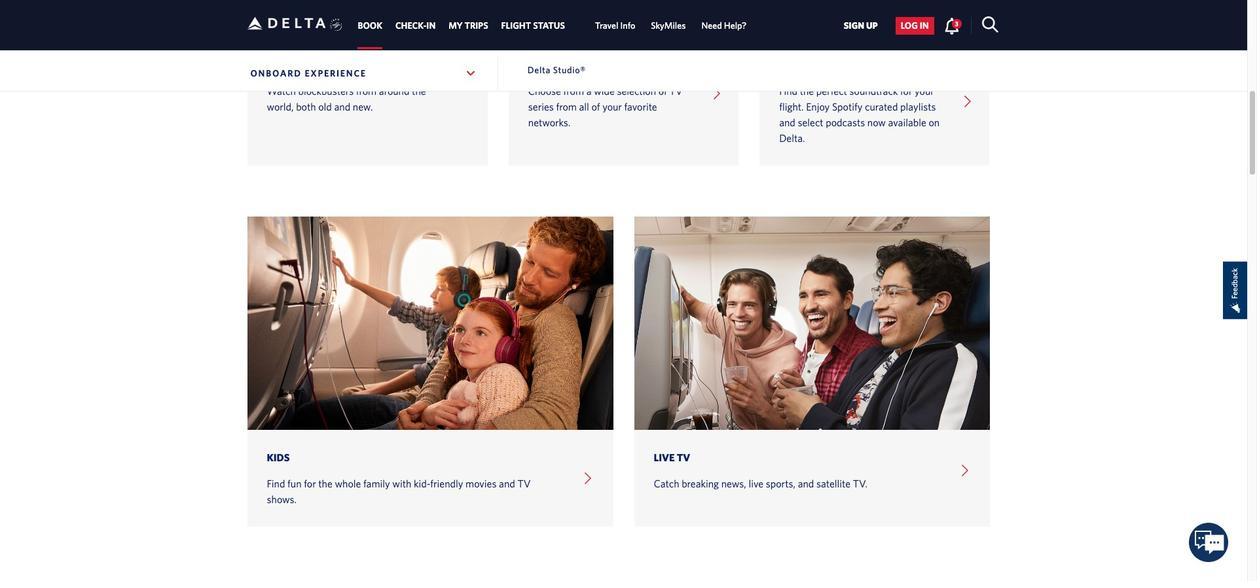 Task type: vqa. For each thing, say whether or not it's contained in the screenshot.
Log
yes



Task type: locate. For each thing, give the bounding box(es) containing it.
catch
[[654, 478, 679, 490]]

0 horizontal spatial the
[[318, 478, 333, 490]]

0 vertical spatial find
[[779, 85, 798, 97]]

of
[[659, 85, 667, 97], [592, 101, 600, 113]]

flight status
[[501, 20, 565, 31]]

log in
[[901, 21, 929, 31]]

find for find the perfect soundtrack for your flight. enjoy spotify curated playlists and select podcasts now available on delta.
[[779, 85, 798, 97]]

find up shows.
[[267, 478, 285, 490]]

check-in link
[[396, 14, 436, 38]]

flight status link
[[501, 14, 565, 38]]

3
[[955, 20, 959, 27]]

and inside the 'watch blockbusters from around the world, both old and new.'
[[334, 101, 350, 113]]

2 horizontal spatial the
[[800, 85, 814, 97]]

find inside find the perfect soundtrack for your flight. enjoy spotify curated playlists and select podcasts now available on delta.
[[779, 85, 798, 97]]

for up playlists
[[900, 85, 913, 97]]

the inside "find fun for the whole family with kid-friendly movies and tv shows."
[[318, 478, 333, 490]]

and right sports,
[[798, 478, 814, 490]]

available
[[888, 117, 926, 129]]

1 vertical spatial find
[[267, 478, 285, 490]]

for inside "find fun for the whole family with kid-friendly movies and tv shows."
[[304, 478, 316, 490]]

my
[[449, 20, 463, 31]]

your down "wide"
[[603, 101, 622, 113]]

the up the enjoy
[[800, 85, 814, 97]]

0 horizontal spatial find
[[267, 478, 285, 490]]

playlists
[[900, 101, 936, 113]]

sports,
[[766, 478, 796, 490]]

delta studio®
[[528, 65, 586, 75]]

help?
[[724, 20, 747, 31]]

1 horizontal spatial for
[[900, 85, 913, 97]]

choose
[[528, 85, 561, 97]]

0 vertical spatial for
[[900, 85, 913, 97]]

the left whole
[[318, 478, 333, 490]]

0 horizontal spatial your
[[603, 101, 622, 113]]

1 horizontal spatial find
[[779, 85, 798, 97]]

your up playlists
[[915, 85, 934, 97]]

for
[[900, 85, 913, 97], [304, 478, 316, 490]]

and right movies
[[499, 478, 515, 490]]

from
[[356, 85, 377, 97], [564, 85, 584, 97], [556, 101, 577, 113]]

kid-
[[414, 478, 430, 490]]

0 horizontal spatial for
[[304, 478, 316, 490]]

skymiles
[[651, 20, 686, 31]]

skymiles link
[[651, 14, 686, 38]]

2 vertical spatial tv
[[518, 478, 531, 490]]

podcasts
[[826, 117, 865, 129]]

family
[[363, 478, 390, 490]]

need
[[702, 20, 722, 31]]

watch blockbusters from around the world, both old and new.
[[267, 85, 426, 113]]

world,
[[267, 101, 294, 113]]

series
[[528, 101, 554, 113]]

find inside "find fun for the whole family with kid-friendly movies and tv shows."
[[267, 478, 285, 490]]

3 link
[[944, 17, 962, 34]]

my trips link
[[449, 14, 488, 38]]

a
[[587, 85, 592, 97]]

live
[[749, 478, 764, 490]]

your inside choose from a wide selection of tv series from all of your favorite networks.
[[603, 101, 622, 113]]

tv right live on the right
[[677, 452, 690, 463]]

for right fun
[[304, 478, 316, 490]]

now
[[868, 117, 886, 129]]

with
[[392, 478, 411, 490]]

1 vertical spatial for
[[304, 478, 316, 490]]

tv inside choose from a wide selection of tv series from all of your favorite networks.
[[670, 85, 683, 97]]

enjoy
[[806, 101, 830, 113]]

the right the around
[[412, 85, 426, 97]]

0 vertical spatial of
[[659, 85, 667, 97]]

skyteam image
[[330, 4, 343, 45]]

experience
[[305, 68, 367, 79]]

1 horizontal spatial the
[[412, 85, 426, 97]]

breaking
[[682, 478, 719, 490]]

log
[[901, 21, 918, 31]]

find up "flight."
[[779, 85, 798, 97]]

and right old
[[334, 101, 350, 113]]

live
[[654, 452, 675, 463]]

networks.
[[528, 117, 571, 129]]

info
[[620, 20, 635, 31]]

of right 'all' at left top
[[592, 101, 600, 113]]

check-in
[[396, 20, 436, 31]]

select
[[798, 117, 824, 129]]

tab list containing book
[[351, 0, 755, 49]]

delta.
[[779, 133, 805, 144]]

book link
[[358, 14, 382, 38]]

sign up
[[844, 21, 878, 31]]

0 vertical spatial tv
[[670, 85, 683, 97]]

from up new.
[[356, 85, 377, 97]]

tv right selection
[[670, 85, 683, 97]]

travel
[[595, 20, 618, 31]]

1 vertical spatial of
[[592, 101, 600, 113]]

from inside the 'watch blockbusters from around the world, both old and new.'
[[356, 85, 377, 97]]

tab list
[[351, 0, 755, 49]]

need help?
[[702, 20, 747, 31]]

shows.
[[267, 494, 297, 505]]

the
[[412, 85, 426, 97], [800, 85, 814, 97], [318, 478, 333, 490]]

find for find fun for the whole family with kid-friendly movies and tv shows.
[[267, 478, 285, 490]]

and down "flight."
[[779, 117, 796, 129]]

selection
[[617, 85, 656, 97]]

check-
[[396, 20, 427, 31]]

kids
[[267, 452, 290, 463]]

tv
[[670, 85, 683, 97], [677, 452, 690, 463], [518, 478, 531, 490]]

old
[[318, 101, 332, 113]]

tv.
[[853, 478, 868, 490]]

wide
[[594, 85, 615, 97]]

travel info
[[595, 20, 635, 31]]

news,
[[721, 478, 746, 490]]

book
[[358, 20, 382, 31]]

1 vertical spatial your
[[603, 101, 622, 113]]

tv right movies
[[518, 478, 531, 490]]

and inside "find fun for the whole family with kid-friendly movies and tv shows."
[[499, 478, 515, 490]]

0 vertical spatial your
[[915, 85, 934, 97]]

on
[[929, 117, 940, 129]]

1 horizontal spatial your
[[915, 85, 934, 97]]

of right selection
[[659, 85, 667, 97]]

your
[[915, 85, 934, 97], [603, 101, 622, 113]]

perfect
[[817, 85, 847, 97]]

movies
[[466, 478, 497, 490]]



Task type: describe. For each thing, give the bounding box(es) containing it.
in
[[427, 20, 436, 31]]

choose from a wide selection of tv series from all of your favorite networks.
[[528, 85, 683, 129]]

delta
[[528, 65, 551, 75]]

1 horizontal spatial of
[[659, 85, 667, 97]]

catch breaking news, live sports, and satellite tv.
[[654, 478, 868, 490]]

onboard experience
[[250, 68, 367, 79]]

flight.
[[779, 101, 804, 113]]

onboard experience button
[[247, 57, 480, 90]]

soundtrack
[[850, 85, 898, 97]]

up
[[866, 21, 878, 31]]

and inside find the perfect soundtrack for your flight. enjoy spotify curated playlists and select podcasts now available on delta.
[[779, 117, 796, 129]]

in
[[920, 21, 929, 31]]

travel info link
[[595, 14, 635, 38]]

fun
[[288, 478, 302, 490]]

your inside find the perfect soundtrack for your flight. enjoy spotify curated playlists and select podcasts now available on delta.
[[915, 85, 934, 97]]

live tv
[[654, 452, 690, 463]]

sign up link
[[839, 17, 883, 35]]

both
[[296, 101, 316, 113]]

spotify
[[832, 101, 863, 113]]

log in button
[[896, 17, 934, 35]]

for inside find the perfect soundtrack for your flight. enjoy spotify curated playlists and select podcasts now available on delta.
[[900, 85, 913, 97]]

curated
[[865, 101, 898, 113]]

flight
[[501, 20, 531, 31]]

find the perfect soundtrack for your flight. enjoy spotify curated playlists and select podcasts now available on delta. link
[[779, 57, 971, 146]]

all
[[579, 101, 589, 113]]

from left 'all' at left top
[[556, 101, 577, 113]]

0 horizontal spatial of
[[592, 101, 600, 113]]

from left the a
[[564, 85, 584, 97]]

onboard
[[250, 68, 302, 79]]

sign
[[844, 21, 864, 31]]

watch
[[267, 85, 296, 97]]

my trips
[[449, 20, 488, 31]]

1 vertical spatial tv
[[677, 452, 690, 463]]

the inside the 'watch blockbusters from around the world, both old and new.'
[[412, 85, 426, 97]]

blockbusters
[[298, 85, 354, 97]]

find the perfect soundtrack for your flight. enjoy spotify curated playlists and select podcasts now available on delta.
[[779, 85, 940, 144]]

status
[[533, 20, 565, 31]]

message us image
[[1190, 524, 1229, 563]]

around
[[379, 85, 410, 97]]

friendly
[[430, 478, 463, 490]]

whole
[[335, 478, 361, 490]]

new.
[[353, 101, 373, 113]]

need help? link
[[702, 14, 747, 38]]

trips
[[465, 20, 488, 31]]

tv inside "find fun for the whole family with kid-friendly movies and tv shows."
[[518, 478, 531, 490]]

find fun for the whole family with kid-friendly movies and tv shows.
[[267, 478, 531, 505]]

satellite
[[817, 478, 851, 490]]

series
[[528, 59, 560, 71]]

movies
[[267, 59, 305, 71]]

favorite
[[624, 101, 657, 113]]

delta air lines image
[[247, 3, 326, 44]]

studio®
[[553, 65, 586, 75]]

the inside find the perfect soundtrack for your flight. enjoy spotify curated playlists and select podcasts now available on delta.
[[800, 85, 814, 97]]



